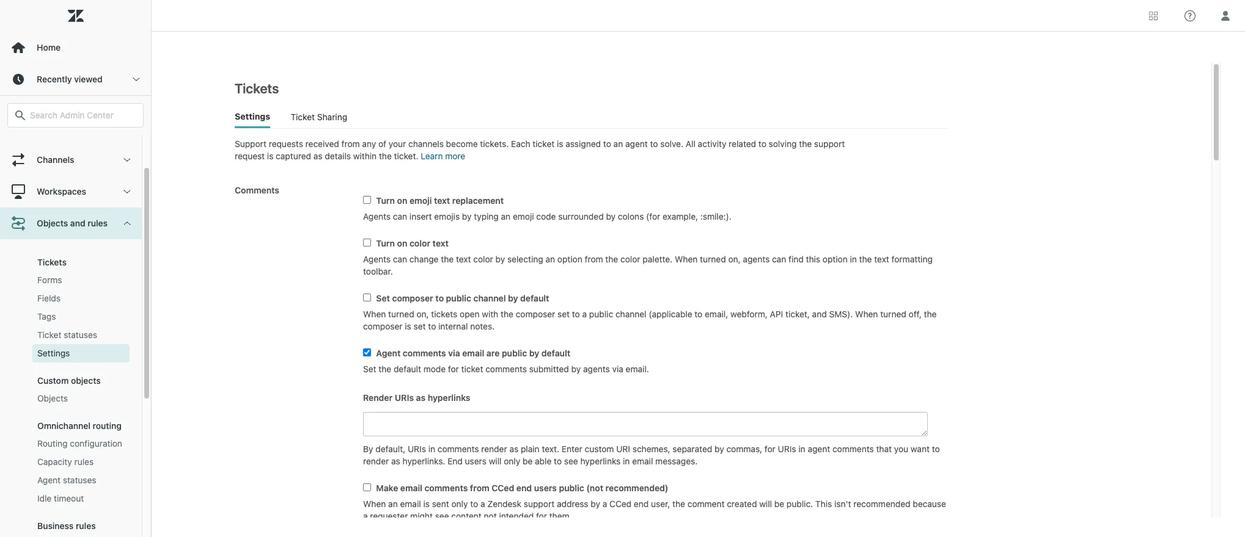Task type: describe. For each thing, give the bounding box(es) containing it.
channels
[[37, 155, 74, 165]]

and
[[70, 218, 85, 229]]

tree item inside tree
[[0, 208, 142, 538]]

objects
[[71, 376, 101, 386]]

business
[[37, 521, 74, 532]]

capacity rules
[[37, 457, 94, 468]]

help image
[[1185, 10, 1196, 21]]

zendesk products image
[[1149, 11, 1158, 20]]

forms link
[[32, 271, 130, 290]]

agent statuses
[[37, 476, 96, 486]]

home
[[37, 42, 61, 53]]

routing
[[93, 421, 122, 432]]

home button
[[0, 32, 151, 64]]

objects link
[[32, 390, 130, 408]]

omnichannel
[[37, 421, 90, 432]]

settings link
[[32, 345, 130, 363]]

forms element
[[37, 274, 62, 287]]

timeout
[[54, 494, 84, 504]]

people image
[[10, 120, 26, 136]]

idle timeout
[[37, 494, 84, 504]]

objects and rules
[[37, 218, 108, 229]]

workspaces button
[[0, 176, 142, 208]]

statuses for agent statuses
[[63, 476, 96, 486]]

tags
[[37, 312, 56, 322]]

custom
[[37, 376, 69, 386]]

statuses for ticket statuses
[[64, 330, 97, 341]]

primary element
[[0, 0, 152, 538]]

tree inside primary element
[[0, 112, 151, 538]]

ticket statuses
[[37, 330, 97, 341]]

capacity rules link
[[32, 454, 130, 472]]

fields
[[37, 293, 61, 304]]

settings
[[37, 348, 70, 359]]

recently
[[37, 74, 72, 84]]

omnichannel routing
[[37, 421, 122, 432]]

idle timeout element
[[37, 493, 84, 506]]

rules for business rules
[[76, 521, 96, 532]]

tags link
[[32, 308, 130, 326]]

routing configuration link
[[32, 435, 130, 454]]

idle
[[37, 494, 52, 504]]

Search Admin Center field
[[30, 110, 136, 121]]

agent statuses link
[[32, 472, 130, 490]]

recently viewed
[[37, 74, 103, 84]]

tickets element
[[37, 257, 67, 268]]

capacity
[[37, 457, 72, 468]]

tags element
[[37, 311, 56, 323]]



Task type: locate. For each thing, give the bounding box(es) containing it.
viewed
[[74, 74, 103, 84]]

statuses down tags link
[[64, 330, 97, 341]]

rules inside dropdown button
[[88, 218, 108, 229]]

tree containing channels
[[0, 112, 151, 538]]

objects inside group
[[37, 394, 68, 404]]

ticket statuses link
[[32, 326, 130, 345]]

1 vertical spatial rules
[[74, 457, 94, 468]]

workspaces
[[37, 186, 86, 197]]

agent
[[37, 476, 61, 486]]

objects left and
[[37, 218, 68, 229]]

ticket
[[37, 330, 61, 341]]

objects and rules button
[[0, 208, 142, 240]]

0 vertical spatial rules
[[88, 218, 108, 229]]

0 vertical spatial objects
[[37, 218, 68, 229]]

routing configuration
[[37, 439, 122, 449]]

1 vertical spatial statuses
[[63, 476, 96, 486]]

business rules
[[37, 521, 96, 532]]

fields element
[[37, 293, 61, 305]]

routing
[[37, 439, 68, 449]]

objects element
[[37, 393, 68, 405]]

objects for objects
[[37, 394, 68, 404]]

rules right and
[[88, 218, 108, 229]]

rules for capacity rules
[[74, 457, 94, 468]]

None search field
[[1, 103, 150, 128]]

none search field inside primary element
[[1, 103, 150, 128]]

agent statuses element
[[37, 475, 96, 487]]

statuses
[[64, 330, 97, 341], [63, 476, 96, 486]]

tree item
[[0, 208, 142, 538]]

statuses inside 'element'
[[63, 476, 96, 486]]

settings element
[[37, 348, 70, 360]]

omnichannel routing element
[[37, 421, 122, 432]]

objects
[[37, 218, 68, 229], [37, 394, 68, 404]]

objects for objects and rules
[[37, 218, 68, 229]]

configuration
[[70, 439, 122, 449]]

channels button
[[0, 144, 142, 176]]

rules
[[88, 218, 108, 229], [74, 457, 94, 468], [76, 521, 96, 532]]

capacity rules element
[[37, 457, 94, 469]]

0 vertical spatial statuses
[[64, 330, 97, 341]]

tree
[[0, 112, 151, 538]]

routing configuration element
[[37, 438, 122, 451]]

idle timeout link
[[32, 490, 130, 509]]

business rules element
[[37, 521, 96, 532]]

recently viewed button
[[0, 64, 151, 95]]

tree item containing objects and rules
[[0, 208, 142, 538]]

rules down idle timeout link
[[76, 521, 96, 532]]

ticket statuses element
[[37, 330, 97, 342]]

rules down the "routing configuration" link
[[74, 457, 94, 468]]

1 vertical spatial objects
[[37, 394, 68, 404]]

custom objects
[[37, 376, 101, 386]]

objects inside dropdown button
[[37, 218, 68, 229]]

objects down custom
[[37, 394, 68, 404]]

tickets
[[37, 257, 67, 268]]

fields link
[[32, 290, 130, 308]]

forms
[[37, 275, 62, 286]]

objects and rules group
[[0, 240, 142, 538]]

2 vertical spatial rules
[[76, 521, 96, 532]]

statuses down capacity rules link
[[63, 476, 96, 486]]

custom objects element
[[37, 376, 101, 386]]

user menu image
[[1218, 8, 1234, 24]]



Task type: vqa. For each thing, say whether or not it's contained in the screenshot.
"ticket" within the Sample ticket: Meet the ticket link
no



